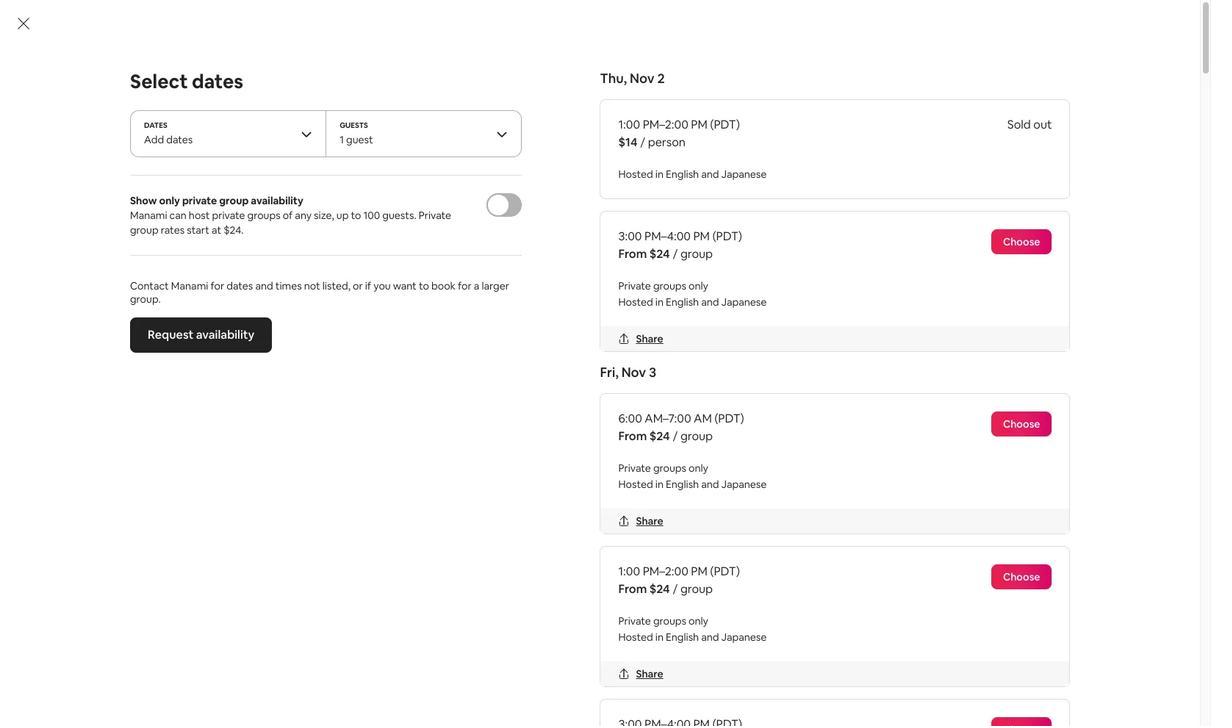 Task type: describe. For each thing, give the bounding box(es) containing it.
from
[[250, 102, 288, 123]]

$14 inside 1:00 pm–2:00 pm (pdt) $14 / person
[[619, 135, 638, 150]]

request availability
[[147, 327, 254, 343]]

share for 6:00 am–7:00 am (pdt) from $24 / group
[[636, 515, 664, 528]]

groups down 1:00 pm–2:00 pm (pdt) from $24 / group
[[653, 615, 687, 628]]

1 vertical spatial person
[[236, 251, 274, 266]]

(pdt) for 3:00 pm–4:00 pm (pdt) from $24 / group
[[713, 229, 742, 244]]

0 vertical spatial booking
[[778, 534, 823, 550]]

/ inside the 3:00 pm–4:00 pm (pdt) from $24 / group
[[673, 246, 678, 262]]

show more
[[606, 603, 668, 619]]

group.
[[130, 293, 160, 306]]

thu,
[[600, 70, 627, 87]]

1 vertical spatial available
[[205, 127, 251, 143]]

to inside contact manami for dates and times not listed, or if you want to book for a larger group.
[[419, 279, 429, 293]]

from for 6:00 am–7:00 am (pdt) from $24 / group
[[619, 429, 647, 444]]

cancel
[[606, 517, 643, 532]]

show for show only private group availability manami can host private groups of any size, up to 100 guests. private group rates start at $24.
[[130, 194, 157, 207]]

0 vertical spatial private
[[182, 194, 217, 207]]

to inside cancel up to 7 days before the experience start time for a full refund, or within 24 hours of booking as long as the booking is made more than 48 hours before the start time.
[[662, 517, 674, 532]]

group inside 1:00 pm–2:00 pm (pdt) from $24 / group
[[681, 581, 713, 597]]

0 horizontal spatial booking
[[606, 552, 650, 567]]

show for show more
[[606, 603, 636, 619]]

add
[[144, 133, 164, 146]]

full
[[606, 534, 622, 550]]

0 horizontal spatial out
[[242, 285, 259, 298]]

3:00 pm–4:00 pm (pdt) from $24 / group
[[619, 229, 742, 262]]

from $24
[[708, 251, 759, 266]]

experience
[[773, 517, 834, 532]]

nov for fri, nov 3 1:00 pm–2:00 pm (pdt)
[[727, 178, 749, 193]]

and for 3:00 pm–4:00 pm (pdt) from $24 / group
[[701, 296, 719, 309]]

hosted for 1:00
[[619, 631, 653, 644]]

from for 3:00 pm–4:00 pm (pdt) from $24 / group
[[619, 246, 647, 262]]

is
[[653, 552, 661, 567]]

3:00 pm–4:00 pm (pdt)
[[875, 196, 983, 209]]

a inside cancel up to 7 days before the experience start time for a full refund, or within 24 hours of booking as long as the booking is made more than 48 hours before the start time.
[[910, 517, 917, 532]]

1:00 pm–2:00 pm (pdt) from $24 / group
[[619, 564, 740, 597]]

(pdt) for 1:00 pm–2:00 pm (pdt)
[[287, 196, 313, 209]]

pm for 3:00 pm–4:00 pm (pdt) from $24 / group
[[693, 229, 710, 244]]

not
[[304, 279, 320, 293]]

choose from available dates 63 available
[[189, 102, 404, 143]]

english for pm–2:00
[[666, 631, 699, 644]]

nov for fri, nov 3
[[622, 364, 646, 381]]

guests
[[339, 121, 368, 130]]

time.
[[606, 570, 634, 585]]

a inside contact manami for dates and times not listed, or if you want to book for a larger group.
[[474, 279, 479, 293]]

2 as from the left
[[866, 534, 878, 550]]

1 vertical spatial availability
[[196, 327, 254, 343]]

japanese for 3:00 pm–4:00 pm (pdt)
[[721, 296, 767, 309]]

times
[[275, 279, 302, 293]]

pm for 1:00 pm–2:00 pm (pdt) from $24 / group
[[691, 564, 708, 579]]

pm–2:00 for 1:00 pm–2:00 pm (pdt)
[[228, 196, 268, 209]]

refund,
[[625, 534, 664, 550]]

private groups only hosted in english and japanese for pm–2:00
[[619, 615, 767, 644]]

/ group
[[595, 251, 635, 266]]

1 as from the left
[[825, 534, 837, 550]]

and for 1:00 pm–2:00 pm (pdt) from $24 / group
[[701, 631, 719, 644]]

3:00 for 3:00 pm–4:00 pm (pdt)
[[875, 196, 896, 209]]

or inside contact manami for dates and times not listed, or if you want to book for a larger group.
[[353, 279, 363, 293]]

3:00 for 3:00 pm–4:00 pm (pdt) from $24 / group
[[619, 229, 642, 244]]

cancellation
[[606, 489, 675, 504]]

pm–4:00 for 3:00 pm–4:00 pm (pdt) from $24 / group
[[645, 229, 691, 244]]

contact manami for dates and times not listed, or if you want to book for a larger group.
[[130, 279, 509, 306]]

$24 down fri, nov 3 1:00 pm–2:00 pm (pdt)
[[739, 251, 759, 266]]

guests 1 guest
[[339, 121, 373, 146]]

dates add dates
[[144, 121, 192, 146]]

show only private group availability manami can host private groups of any size, up to 100 guests. private group rates start at $24.
[[130, 194, 451, 237]]

6:00 for 6:00 am–7:00 am (pdt) from $24 / group
[[619, 411, 642, 426]]

if
[[365, 279, 371, 293]]

dates
[[144, 121, 167, 130]]

$24 for 6:00 am–7:00 am (pdt) from $24 / group
[[650, 429, 670, 444]]

want
[[393, 279, 416, 293]]

or inside cancel up to 7 days before the experience start time for a full refund, or within 24 hours of booking as long as the booking is made more than 48 hours before the start time.
[[666, 534, 678, 550]]

share button for 1:00 pm–2:00 pm (pdt) from $24 / group
[[613, 662, 669, 687]]

$24 up want
[[405, 251, 425, 266]]

time
[[865, 517, 889, 532]]

0 horizontal spatial for
[[210, 279, 224, 293]]

1 horizontal spatial hours
[[772, 552, 802, 567]]

select dates
[[130, 69, 243, 94]]

contact
[[130, 279, 169, 293]]

$24 for 3:00 pm–4:00 pm (pdt) from $24 / group
[[650, 246, 670, 262]]

you
[[373, 279, 390, 293]]

1 / 3
[[925, 695, 944, 709]]

manami inside contact manami for dates and times not listed, or if you want to book for a larger group.
[[171, 279, 208, 293]]

1 horizontal spatial out
[[1034, 117, 1052, 132]]

1 english from the top
[[666, 168, 699, 181]]

1 vertical spatial private
[[212, 209, 245, 222]]

group inside the 6:00 am–7:00 am (pdt) from $24 / group
[[681, 429, 713, 444]]

only inside "6:00 am–7:00 am (pdt) private groups only"
[[611, 212, 631, 226]]

only inside show only private group availability manami can host private groups of any size, up to 100 guests. private group rates start at $24.
[[159, 194, 180, 207]]

6:00 am–7:00 am (pdt) from $24 / group
[[619, 411, 744, 444]]

request
[[147, 327, 193, 343]]

6:00 for 6:00 am–7:00 am (pdt) private groups only
[[541, 196, 562, 209]]

(pdt) for 1:00 pm–2:00 pm (pdt) from $24 / group
[[710, 564, 740, 579]]

at
[[211, 223, 221, 237]]

cancel up to 7 days before the experience start time for a full refund, or within 24 hours of booking as long as the booking is made more than 48 hours before the start time.
[[606, 517, 917, 585]]

start inside show only private group availability manami can host private groups of any size, up to 100 guests. private group rates start at $24.
[[186, 223, 209, 237]]

0 horizontal spatial before
[[713, 517, 750, 532]]

of inside cancel up to 7 days before the experience start time for a full refund, or within 24 hours of booking as long as the booking is made more than 48 hours before the start time.
[[764, 534, 776, 550]]

(pdt) inside fri, nov 3 1:00 pm–2:00 pm (pdt)
[[788, 196, 814, 209]]

1 vertical spatial more
[[639, 603, 668, 619]]

more inside cancel up to 7 days before the experience start time for a full refund, or within 24 hours of booking as long as the booking is made more than 48 hours before the start time.
[[697, 552, 726, 567]]

2 vertical spatial start
[[864, 552, 890, 567]]

48
[[755, 552, 769, 567]]

groups inside show only private group availability manami can host private groups of any size, up to 100 guests. private group rates start at $24.
[[247, 209, 280, 222]]

1 horizontal spatial available
[[291, 102, 357, 123]]

only down from $24
[[689, 279, 708, 293]]

days
[[686, 517, 711, 532]]

can
[[169, 209, 186, 222]]

am for only
[[607, 196, 623, 209]]

$14 / person
[[207, 251, 274, 266]]

3 for fri, nov 3 1:00 pm–2:00 pm (pdt)
[[751, 178, 758, 193]]

cancellation policy
[[606, 489, 711, 504]]

show more link
[[606, 603, 680, 619]]

pm–2:00 for 1:00 pm–2:00 pm (pdt) $14 / person
[[643, 117, 689, 132]]

japanese for 1:00 pm–2:00 pm (pdt)
[[721, 631, 767, 644]]

english for pm–4:00
[[666, 296, 699, 309]]

2 horizontal spatial the
[[880, 534, 898, 550]]

from for 1:00 pm–2:00 pm (pdt) from $24 / group
[[619, 581, 647, 597]]

2 vertical spatial the
[[844, 552, 862, 567]]

thu, nov 2
[[600, 70, 665, 87]]

100
[[363, 209, 380, 222]]

sold out link
[[207, 279, 271, 304]]

1 vertical spatial start
[[836, 517, 862, 532]]

select
[[130, 69, 188, 94]]

only down 1:00 pm–2:00 pm (pdt) from $24 / group
[[689, 615, 708, 628]]

guest
[[346, 133, 373, 146]]



Task type: vqa. For each thing, say whether or not it's contained in the screenshot.
km
no



Task type: locate. For each thing, give the bounding box(es) containing it.
3 share from the top
[[636, 667, 664, 681]]

pm–2:00 inside 1:00 pm–2:00 pm (pdt) from $24 / group
[[643, 564, 689, 579]]

1 horizontal spatial show
[[606, 603, 636, 619]]

2 share button from the top
[[613, 509, 669, 534]]

start down time
[[864, 552, 890, 567]]

1:00 inside fri, nov 3 1:00 pm–2:00 pm (pdt)
[[708, 196, 727, 209]]

(pdt) inside 1:00 pm–2:00 pm (pdt) from $24 / group
[[710, 564, 740, 579]]

share for 1:00 pm–2:00 pm (pdt) from $24 / group
[[636, 667, 664, 681]]

out
[[1034, 117, 1052, 132], [242, 285, 259, 298]]

manami right 'contact'
[[171, 279, 208, 293]]

more
[[697, 552, 726, 567], [639, 603, 668, 619]]

(pdt) for 6:00 am–7:00 am (pdt) private groups only
[[625, 196, 651, 209]]

manami
[[130, 209, 167, 222], [171, 279, 208, 293]]

1:00 inside 1:00 pm–2:00 pm (pdt) $14 / person
[[619, 117, 640, 132]]

available up guest
[[291, 102, 357, 123]]

and down from $24
[[701, 296, 719, 309]]

from
[[619, 246, 647, 262], [374, 251, 402, 266], [708, 251, 736, 266], [619, 429, 647, 444], [619, 581, 647, 597]]

0 horizontal spatial fri,
[[600, 364, 619, 381]]

from $24 / group
[[374, 251, 468, 266]]

sold
[[1008, 117, 1031, 132], [219, 285, 240, 298]]

than
[[728, 552, 753, 567]]

(pdt) for 6:00 am–7:00 am (pdt) from $24 / group
[[715, 411, 744, 426]]

share up refund, at the right of the page
[[636, 515, 664, 528]]

0 horizontal spatial available
[[205, 127, 251, 143]]

size,
[[314, 209, 334, 222]]

1 vertical spatial sold out
[[219, 285, 259, 298]]

1 horizontal spatial $14
[[619, 135, 638, 150]]

0 vertical spatial or
[[353, 279, 363, 293]]

any
[[295, 209, 311, 222]]

dates inside contact manami for dates and times not listed, or if you want to book for a larger group.
[[226, 279, 253, 293]]

pm for 1:00 pm–2:00 pm (pdt) $14 / person
[[691, 117, 708, 132]]

1 vertical spatial $14
[[207, 251, 226, 266]]

(pdt) inside the 3:00 pm–4:00 pm (pdt) from $24 / group
[[713, 229, 742, 244]]

1
[[339, 133, 344, 146], [925, 695, 929, 709]]

groups down the 3:00 pm–4:00 pm (pdt) from $24 / group
[[653, 279, 687, 293]]

as left 'long'
[[825, 534, 837, 550]]

1 private groups only hosted in english and japanese from the top
[[619, 279, 767, 309]]

to
[[351, 209, 361, 222], [419, 279, 429, 293], [662, 517, 674, 532]]

1 horizontal spatial sold out
[[1008, 117, 1052, 132]]

6:00 inside the 6:00 am–7:00 am (pdt) from $24 / group
[[619, 411, 642, 426]]

0 horizontal spatial hours
[[732, 534, 762, 550]]

0 vertical spatial up
[[336, 209, 348, 222]]

groups up the from $24 / group
[[409, 212, 442, 226]]

1 vertical spatial show
[[606, 603, 636, 619]]

3 in from the top
[[656, 478, 664, 491]]

book
[[431, 279, 455, 293]]

for
[[210, 279, 224, 293], [458, 279, 471, 293], [892, 517, 908, 532]]

3 for fri, nov 3
[[649, 364, 657, 381]]

4 english from the top
[[666, 631, 699, 644]]

0 vertical spatial $14
[[619, 135, 638, 150]]

manami inside show only private group availability manami can host private groups of any size, up to 100 guests. private group rates start at $24.
[[130, 209, 167, 222]]

host
[[188, 209, 209, 222]]

am inside the 6:00 am–7:00 am (pdt) from $24 / group
[[694, 411, 712, 426]]

63
[[189, 127, 202, 143]]

1 horizontal spatial the
[[844, 552, 862, 567]]

hours up than
[[732, 534, 762, 550]]

of
[[282, 209, 292, 222], [764, 534, 776, 550]]

start up 'long'
[[836, 517, 862, 532]]

4 japanese from the top
[[721, 631, 767, 644]]

0 vertical spatial 3
[[751, 178, 758, 193]]

japanese for 6:00 am–7:00 am (pdt)
[[721, 478, 767, 491]]

am–7:00 for groups
[[564, 196, 605, 209]]

0 horizontal spatial 3
[[649, 364, 657, 381]]

more down 1:00 pm–2:00 pm (pdt) from $24 / group
[[639, 603, 668, 619]]

hosted in english and japanese
[[619, 168, 767, 181]]

1:00
[[619, 117, 640, 132], [207, 196, 226, 209], [708, 196, 727, 209], [619, 564, 640, 579]]

1 vertical spatial share
[[636, 515, 664, 528]]

0 vertical spatial manami
[[130, 209, 167, 222]]

person
[[648, 135, 686, 150], [236, 251, 274, 266]]

share down show more link
[[636, 667, 664, 681]]

pm–2:00 down refund, at the right of the page
[[643, 564, 689, 579]]

nov up the 6:00 am–7:00 am (pdt) from $24 / group
[[622, 364, 646, 381]]

for right the book
[[458, 279, 471, 293]]

0 horizontal spatial more
[[639, 603, 668, 619]]

1 horizontal spatial 6:00
[[619, 411, 642, 426]]

1 horizontal spatial to
[[419, 279, 429, 293]]

hosted for 6:00
[[619, 478, 653, 491]]

pm–2:00 inside 1:00 pm–2:00 pm (pdt) $14 / person
[[643, 117, 689, 132]]

am–7:00 for $24
[[645, 411, 691, 426]]

hosted
[[619, 168, 653, 181], [619, 296, 653, 309], [619, 478, 653, 491], [619, 631, 653, 644]]

2 vertical spatial private groups only hosted in english and japanese
[[619, 615, 767, 644]]

fri, for fri, nov 3
[[600, 364, 619, 381]]

before up 24
[[713, 517, 750, 532]]

0 vertical spatial start
[[186, 223, 209, 237]]

the
[[752, 517, 771, 532], [880, 534, 898, 550], [844, 552, 862, 567]]

$24 for 1:00 pm–2:00 pm (pdt) from $24 / group
[[650, 581, 670, 597]]

1 vertical spatial before
[[805, 552, 841, 567]]

1:00 for 1:00 pm–2:00 pm (pdt) from $24 / group
[[619, 564, 640, 579]]

private groups only hosted in english and japanese for am–7:00
[[619, 462, 767, 491]]

up inside cancel up to 7 days before the experience start time for a full refund, or within 24 hours of booking as long as the booking is made more than 48 hours before the start time.
[[646, 517, 660, 532]]

start
[[186, 223, 209, 237], [836, 517, 862, 532], [864, 552, 890, 567]]

2 horizontal spatial start
[[864, 552, 890, 567]]

2 vertical spatial 3
[[938, 695, 944, 709]]

1:00 for 1:00 pm–2:00 pm (pdt) $14 / person
[[619, 117, 640, 132]]

or up made
[[666, 534, 678, 550]]

$14 down "thu, nov 2"
[[619, 135, 638, 150]]

private up $24.
[[212, 209, 245, 222]]

nov for thu, nov 2
[[630, 70, 655, 87]]

from inside the 3:00 pm–4:00 pm (pdt) from $24 / group
[[619, 246, 647, 262]]

request availability link
[[130, 318, 272, 353]]

share button
[[613, 326, 669, 351], [613, 509, 669, 534], [613, 662, 669, 687]]

private up host
[[182, 194, 217, 207]]

to left 100
[[351, 209, 361, 222]]

english for am–7:00
[[666, 478, 699, 491]]

in for pm–2:00
[[656, 631, 664, 644]]

in down show more link
[[656, 631, 664, 644]]

pm inside the 3:00 pm–4:00 pm (pdt) from $24 / group
[[693, 229, 710, 244]]

dates up choose at the top left
[[192, 69, 243, 94]]

(pdt) inside "6:00 am–7:00 am (pdt) private groups only"
[[625, 196, 651, 209]]

groups up / group
[[576, 212, 609, 226]]

groups up cancellation policy
[[653, 462, 687, 475]]

1 horizontal spatial fri,
[[708, 178, 724, 193]]

2 hosted from the top
[[619, 296, 653, 309]]

1 horizontal spatial sold
[[1008, 117, 1031, 132]]

or left if
[[353, 279, 363, 293]]

0 horizontal spatial $14
[[207, 251, 226, 266]]

1 horizontal spatial start
[[836, 517, 862, 532]]

2 vertical spatial nov
[[622, 364, 646, 381]]

1:00 pm–2:00 pm (pdt)
[[207, 196, 313, 209]]

in down 1:00 pm–2:00 pm (pdt) $14 / person
[[656, 168, 664, 181]]

2
[[657, 70, 665, 87]]

share for 3:00 pm–4:00 pm (pdt) from $24 / group
[[636, 332, 664, 345]]

pm inside 1:00 pm–2:00 pm (pdt) from $24 / group
[[691, 564, 708, 579]]

pm for 1:00 pm–2:00 pm (pdt)
[[270, 196, 285, 209]]

choose
[[189, 102, 247, 123]]

am–7:00 inside the 6:00 am–7:00 am (pdt) from $24 / group
[[645, 411, 691, 426]]

from inside the 6:00 am–7:00 am (pdt) from $24 / group
[[619, 429, 647, 444]]

for down $14 / person
[[210, 279, 224, 293]]

2 vertical spatial to
[[662, 517, 674, 532]]

(pdt) inside the 6:00 am–7:00 am (pdt) from $24 / group
[[715, 411, 744, 426]]

the down time
[[880, 534, 898, 550]]

2 horizontal spatial for
[[892, 517, 908, 532]]

am–7:00 down fri, nov 3 on the bottom of page
[[645, 411, 691, 426]]

hosted up 'cancel'
[[619, 478, 653, 491]]

a
[[474, 279, 479, 293], [910, 517, 917, 532]]

person inside 1:00 pm–2:00 pm (pdt) $14 / person
[[648, 135, 686, 150]]

pm–4:00 for 3:00 pm–4:00 pm (pdt)
[[898, 196, 938, 209]]

dates inside choose from available dates 63 available
[[361, 102, 404, 123]]

0 vertical spatial share button
[[613, 326, 669, 351]]

$24.
[[223, 223, 243, 237]]

pm inside fri, nov 3 1:00 pm–2:00 pm (pdt)
[[771, 196, 786, 209]]

1 vertical spatial nov
[[727, 178, 749, 193]]

am–7:00 inside "6:00 am–7:00 am (pdt) private groups only"
[[564, 196, 605, 209]]

to inside show only private group availability manami can host private groups of any size, up to 100 guests. private group rates start at $24.
[[351, 209, 361, 222]]

only up can in the top left of the page
[[159, 194, 180, 207]]

1 horizontal spatial as
[[866, 534, 878, 550]]

0 vertical spatial the
[[752, 517, 771, 532]]

a left larger
[[474, 279, 479, 293]]

pm–2:00 inside fri, nov 3 1:00 pm–2:00 pm (pdt)
[[729, 196, 769, 209]]

3 hosted from the top
[[619, 478, 653, 491]]

up right size,
[[336, 209, 348, 222]]

0 vertical spatial availability
[[251, 194, 303, 207]]

am for /
[[694, 411, 712, 426]]

(pdt)
[[710, 117, 740, 132], [287, 196, 313, 209], [625, 196, 651, 209], [788, 196, 814, 209], [957, 196, 983, 209], [713, 229, 742, 244], [715, 411, 744, 426], [710, 564, 740, 579]]

fri,
[[708, 178, 724, 193], [600, 364, 619, 381]]

0 vertical spatial sold
[[1008, 117, 1031, 132]]

larger
[[481, 279, 509, 293]]

$14 down at
[[207, 251, 226, 266]]

1 vertical spatial the
[[880, 534, 898, 550]]

0 vertical spatial pm–4:00
[[898, 196, 938, 209]]

hosted down / group
[[619, 296, 653, 309]]

/ inside the 6:00 am–7:00 am (pdt) from $24 / group
[[673, 429, 678, 444]]

english down the 3:00 pm–4:00 pm (pdt) from $24 / group
[[666, 296, 699, 309]]

for right time
[[892, 517, 908, 532]]

dates down $14 / person
[[226, 279, 253, 293]]

0 vertical spatial nov
[[630, 70, 655, 87]]

/ inside 1:00 pm–2:00 pm (pdt) $14 / person
[[640, 135, 646, 150]]

am inside "6:00 am–7:00 am (pdt) private groups only"
[[607, 196, 623, 209]]

english down 1:00 pm–2:00 pm (pdt) $14 / person
[[666, 168, 699, 181]]

1 hosted from the top
[[619, 168, 653, 181]]

as
[[825, 534, 837, 550], [866, 534, 878, 550]]

and up days
[[701, 478, 719, 491]]

nov
[[630, 70, 655, 87], [727, 178, 749, 193], [622, 364, 646, 381]]

of inside show only private group availability manami can host private groups of any size, up to 100 guests. private group rates start at $24.
[[282, 209, 292, 222]]

pm–2:00 down 2 on the right
[[643, 117, 689, 132]]

booking up time.
[[606, 552, 650, 567]]

group inside the 3:00 pm–4:00 pm (pdt) from $24 / group
[[681, 246, 713, 262]]

2 vertical spatial share
[[636, 667, 664, 681]]

fri, for fri, nov 3 1:00 pm–2:00 pm (pdt)
[[708, 178, 724, 193]]

pm–4:00 inside the 3:00 pm–4:00 pm (pdt) from $24 / group
[[645, 229, 691, 244]]

guests.
[[382, 209, 416, 222]]

0 horizontal spatial sold
[[219, 285, 240, 298]]

available down choose at the top left
[[205, 127, 251, 143]]

$24 up cancellation policy
[[650, 429, 670, 444]]

hours
[[732, 534, 762, 550], [772, 552, 802, 567]]

0 vertical spatial of
[[282, 209, 292, 222]]

booking down experience
[[778, 534, 823, 550]]

nov left 2 on the right
[[630, 70, 655, 87]]

available
[[291, 102, 357, 123], [205, 127, 251, 143]]

1 vertical spatial booking
[[606, 552, 650, 567]]

in for am–7:00
[[656, 478, 664, 491]]

availability down "sold out" link on the top of the page
[[196, 327, 254, 343]]

3 for 1 / 3
[[938, 695, 944, 709]]

$24
[[650, 246, 670, 262], [405, 251, 425, 266], [739, 251, 759, 266], [650, 429, 670, 444], [650, 581, 670, 597]]

pm–4:00
[[898, 196, 938, 209], [645, 229, 691, 244]]

1 horizontal spatial or
[[666, 534, 678, 550]]

1 vertical spatial 3
[[649, 364, 657, 381]]

groups left any
[[247, 209, 280, 222]]

1 in from the top
[[656, 168, 664, 181]]

availability up any
[[251, 194, 303, 207]]

(pdt) for 1:00 pm–2:00 pm (pdt) $14 / person
[[710, 117, 740, 132]]

dates
[[192, 69, 243, 94], [361, 102, 404, 123], [166, 133, 192, 146], [226, 279, 253, 293]]

dates inside the dates add dates
[[166, 133, 192, 146]]

$24 right / group
[[650, 246, 670, 262]]

listed,
[[322, 279, 350, 293]]

1 horizontal spatial for
[[458, 279, 471, 293]]

fri, inside fri, nov 3 1:00 pm–2:00 pm (pdt)
[[708, 178, 724, 193]]

share button for 3:00 pm–4:00 pm (pdt) from $24 / group
[[613, 326, 669, 351]]

$24 inside the 3:00 pm–4:00 pm (pdt) from $24 / group
[[650, 246, 670, 262]]

private
[[418, 209, 451, 222], [374, 212, 407, 226], [541, 212, 574, 226], [619, 279, 651, 293], [619, 462, 651, 475], [619, 615, 651, 628]]

3 inside fri, nov 3 1:00 pm–2:00 pm (pdt)
[[751, 178, 758, 193]]

more down 24
[[697, 552, 726, 567]]

private inside "6:00 am–7:00 am (pdt) private groups only"
[[541, 212, 574, 226]]

3 english from the top
[[666, 478, 699, 491]]

hosted down show more
[[619, 631, 653, 644]]

4 hosted from the top
[[619, 631, 653, 644]]

nov inside fri, nov 3 1:00 pm–2:00 pm (pdt)
[[727, 178, 749, 193]]

private groups only hosted in english and japanese down the 3:00 pm–4:00 pm (pdt) from $24 / group
[[619, 279, 767, 309]]

up up refund, at the right of the page
[[646, 517, 660, 532]]

7
[[677, 517, 683, 532]]

private groups only hosted in english and japanese up days
[[619, 462, 767, 491]]

the up the 48
[[752, 517, 771, 532]]

1 horizontal spatial a
[[910, 517, 917, 532]]

only up the policy
[[689, 462, 708, 475]]

person down $24.
[[236, 251, 274, 266]]

0 vertical spatial more
[[697, 552, 726, 567]]

made
[[664, 552, 695, 567]]

2 japanese from the top
[[721, 296, 767, 309]]

english up 7
[[666, 478, 699, 491]]

start down host
[[186, 223, 209, 237]]

am–7:00 up / group
[[564, 196, 605, 209]]

(pdt) for 3:00 pm–4:00 pm (pdt)
[[957, 196, 983, 209]]

1:00 up at
[[207, 196, 226, 209]]

2 english from the top
[[666, 296, 699, 309]]

1:00 for 1:00 pm–2:00 pm (pdt)
[[207, 196, 226, 209]]

private groups only
[[374, 212, 464, 226]]

0 vertical spatial hours
[[732, 534, 762, 550]]

private groups only hosted in english and japanese down 1:00 pm–2:00 pm (pdt) from $24 / group
[[619, 615, 767, 644]]

0 vertical spatial a
[[474, 279, 479, 293]]

1 horizontal spatial am
[[694, 411, 712, 426]]

1 vertical spatial 6:00
[[619, 411, 642, 426]]

0 horizontal spatial 1
[[339, 133, 344, 146]]

6:00 inside "6:00 am–7:00 am (pdt) private groups only"
[[541, 196, 562, 209]]

manami up rates
[[130, 209, 167, 222]]

am
[[607, 196, 623, 209], [694, 411, 712, 426]]

fri, nov 3
[[600, 364, 657, 381]]

groups inside "6:00 am–7:00 am (pdt) private groups only"
[[576, 212, 609, 226]]

pm for 3:00 pm–4:00 pm (pdt)
[[940, 196, 955, 209]]

pm
[[691, 117, 708, 132], [270, 196, 285, 209], [771, 196, 786, 209], [940, 196, 955, 209], [693, 229, 710, 244], [691, 564, 708, 579]]

1 inside guests 1 guest
[[339, 133, 344, 146]]

3 private groups only hosted in english and japanese from the top
[[619, 615, 767, 644]]

3:00 inside the 3:00 pm–4:00 pm (pdt) from $24 / group
[[619, 229, 642, 244]]

0 horizontal spatial person
[[236, 251, 274, 266]]

$24 up show more link
[[650, 581, 670, 597]]

policy
[[678, 489, 711, 504]]

to right want
[[419, 279, 429, 293]]

before
[[713, 517, 750, 532], [805, 552, 841, 567]]

group
[[219, 194, 248, 207], [130, 223, 158, 237], [681, 246, 713, 262], [436, 251, 468, 266], [603, 251, 635, 266], [681, 429, 713, 444], [681, 581, 713, 597]]

share button up refund, at the right of the page
[[613, 509, 669, 534]]

1 vertical spatial hours
[[772, 552, 802, 567]]

1 japanese from the top
[[721, 168, 767, 181]]

1 share from the top
[[636, 332, 664, 345]]

and left times at the left of page
[[255, 279, 273, 293]]

show down time.
[[606, 603, 636, 619]]

english down show more link
[[666, 631, 699, 644]]

0 horizontal spatial of
[[282, 209, 292, 222]]

1 horizontal spatial person
[[648, 135, 686, 150]]

0 vertical spatial to
[[351, 209, 361, 222]]

show down add
[[130, 194, 157, 207]]

pm–2:00
[[643, 117, 689, 132], [228, 196, 268, 209], [729, 196, 769, 209], [643, 564, 689, 579]]

$14
[[619, 135, 638, 150], [207, 251, 226, 266]]

in
[[656, 168, 664, 181], [656, 296, 664, 309], [656, 478, 664, 491], [656, 631, 664, 644]]

$24 inside the 6:00 am–7:00 am (pdt) from $24 / group
[[650, 429, 670, 444]]

2 in from the top
[[656, 296, 664, 309]]

share
[[636, 332, 664, 345], [636, 515, 664, 528], [636, 667, 664, 681]]

1:00 down the hosted in english and japanese
[[708, 196, 727, 209]]

0 horizontal spatial the
[[752, 517, 771, 532]]

pm–2:00 up $24.
[[228, 196, 268, 209]]

within
[[680, 534, 713, 550]]

0 vertical spatial out
[[1034, 117, 1052, 132]]

2 private groups only hosted in english and japanese from the top
[[619, 462, 767, 491]]

show
[[130, 194, 157, 207], [606, 603, 636, 619]]

private groups only hosted in english and japanese for pm–4:00
[[619, 279, 767, 309]]

1 vertical spatial sold
[[219, 285, 240, 298]]

show inside show only private group availability manami can host private groups of any size, up to 100 guests. private group rates start at $24.
[[130, 194, 157, 207]]

2 share from the top
[[636, 515, 664, 528]]

of up the 48
[[764, 534, 776, 550]]

pm inside 1:00 pm–2:00 pm (pdt) $14 / person
[[691, 117, 708, 132]]

1 horizontal spatial 1
[[925, 695, 929, 709]]

share button down show more link
[[613, 662, 669, 687]]

0 vertical spatial am
[[607, 196, 623, 209]]

rates
[[160, 223, 184, 237]]

and
[[701, 168, 719, 181], [255, 279, 273, 293], [701, 296, 719, 309], [701, 478, 719, 491], [701, 631, 719, 644]]

3 share button from the top
[[613, 662, 669, 687]]

of left any
[[282, 209, 292, 222]]

hosted up "6:00 am–7:00 am (pdt) private groups only"
[[619, 168, 653, 181]]

only up the from $24 / group
[[444, 212, 464, 226]]

0 horizontal spatial am
[[607, 196, 623, 209]]

english
[[666, 168, 699, 181], [666, 296, 699, 309], [666, 478, 699, 491], [666, 631, 699, 644]]

1 share button from the top
[[613, 326, 669, 351]]

0 vertical spatial fri,
[[708, 178, 724, 193]]

1:00 inside 1:00 pm–2:00 pm (pdt) from $24 / group
[[619, 564, 640, 579]]

1 vertical spatial private groups only hosted in english and japanese
[[619, 462, 767, 491]]

share up fri, nov 3 on the bottom of page
[[636, 332, 664, 345]]

share button for 6:00 am–7:00 am (pdt) from $24 / group
[[613, 509, 669, 534]]

and down 1:00 pm–2:00 pm (pdt) from $24 / group
[[701, 631, 719, 644]]

0 vertical spatial private groups only hosted in english and japanese
[[619, 279, 767, 309]]

1 vertical spatial or
[[666, 534, 678, 550]]

0 vertical spatial 1
[[339, 133, 344, 146]]

private inside show only private group availability manami can host private groups of any size, up to 100 guests. private group rates start at $24.
[[418, 209, 451, 222]]

to left 7
[[662, 517, 674, 532]]

1:00 pm–2:00 pm (pdt) $14 / person
[[619, 117, 740, 150]]

for inside cancel up to 7 days before the experience start time for a full refund, or within 24 hours of booking as long as the booking is made more than 48 hours before the start time.
[[892, 517, 908, 532]]

japanese
[[721, 168, 767, 181], [721, 296, 767, 309], [721, 478, 767, 491], [721, 631, 767, 644]]

1 horizontal spatial manami
[[171, 279, 208, 293]]

0 horizontal spatial 6:00
[[541, 196, 562, 209]]

availability inside show only private group availability manami can host private groups of any size, up to 100 guests. private group rates start at $24.
[[251, 194, 303, 207]]

0 vertical spatial show
[[130, 194, 157, 207]]

/ inside 1:00 pm–2:00 pm (pdt) from $24 / group
[[673, 581, 678, 597]]

1 horizontal spatial up
[[646, 517, 660, 532]]

0 horizontal spatial a
[[474, 279, 479, 293]]

up inside show only private group availability manami can host private groups of any size, up to 100 guests. private group rates start at $24.
[[336, 209, 348, 222]]

before down 'long'
[[805, 552, 841, 567]]

1 horizontal spatial before
[[805, 552, 841, 567]]

0 horizontal spatial as
[[825, 534, 837, 550]]

6:00 am–7:00 am (pdt) private groups only
[[541, 196, 651, 226]]

from inside 1:00 pm–2:00 pm (pdt) from $24 / group
[[619, 581, 647, 597]]

/
[[640, 135, 646, 150], [673, 246, 678, 262], [229, 251, 234, 266], [428, 251, 433, 266], [595, 251, 600, 266], [673, 429, 678, 444], [673, 581, 678, 597], [932, 695, 936, 709]]

0 vertical spatial before
[[713, 517, 750, 532]]

1 vertical spatial am–7:00
[[645, 411, 691, 426]]

0 horizontal spatial manami
[[130, 209, 167, 222]]

pm–2:00 for 1:00 pm–2:00 pm (pdt) from $24 / group
[[643, 564, 689, 579]]

pm–2:00 up from $24
[[729, 196, 769, 209]]

1:00 left "is"
[[619, 564, 640, 579]]

$24 inside 1:00 pm–2:00 pm (pdt) from $24 / group
[[650, 581, 670, 597]]

2 horizontal spatial 3
[[938, 695, 944, 709]]

in left the policy
[[656, 478, 664, 491]]

availability
[[251, 194, 303, 207], [196, 327, 254, 343]]

dates right add
[[166, 133, 192, 146]]

3 japanese from the top
[[721, 478, 767, 491]]

1:00 down "thu, nov 2"
[[619, 117, 640, 132]]

sold inside "sold out" link
[[219, 285, 240, 298]]

only
[[159, 194, 180, 207], [444, 212, 464, 226], [611, 212, 631, 226], [689, 279, 708, 293], [689, 462, 708, 475], [689, 615, 708, 628]]

and for 6:00 am–7:00 am (pdt) from $24 / group
[[701, 478, 719, 491]]

4 in from the top
[[656, 631, 664, 644]]

0 vertical spatial share
[[636, 332, 664, 345]]

hosted for 3:00
[[619, 296, 653, 309]]

0 vertical spatial sold out
[[1008, 117, 1052, 132]]

(pdt) inside 1:00 pm–2:00 pm (pdt) $14 / person
[[710, 117, 740, 132]]

the down 'long'
[[844, 552, 862, 567]]

dates up guest
[[361, 102, 404, 123]]

nov up from $24
[[727, 178, 749, 193]]

2 horizontal spatial to
[[662, 517, 674, 532]]

24
[[716, 534, 729, 550]]

1 vertical spatial out
[[242, 285, 259, 298]]

in for pm–4:00
[[656, 296, 664, 309]]

only up / group
[[611, 212, 631, 226]]

and inside contact manami for dates and times not listed, or if you want to book for a larger group.
[[255, 279, 273, 293]]

1 vertical spatial a
[[910, 517, 917, 532]]

1 horizontal spatial of
[[764, 534, 776, 550]]

hours right the 48
[[772, 552, 802, 567]]

6:00
[[541, 196, 562, 209], [619, 411, 642, 426]]

0 horizontal spatial sold out
[[219, 285, 259, 298]]

long
[[840, 534, 863, 550]]

fri, nov 3 1:00 pm–2:00 pm (pdt)
[[708, 178, 814, 209]]

0 horizontal spatial up
[[336, 209, 348, 222]]

in down the 3:00 pm–4:00 pm (pdt) from $24 / group
[[656, 296, 664, 309]]

0 vertical spatial am–7:00
[[564, 196, 605, 209]]

and down 1:00 pm–2:00 pm (pdt) $14 / person
[[701, 168, 719, 181]]

person up the hosted in english and japanese
[[648, 135, 686, 150]]



